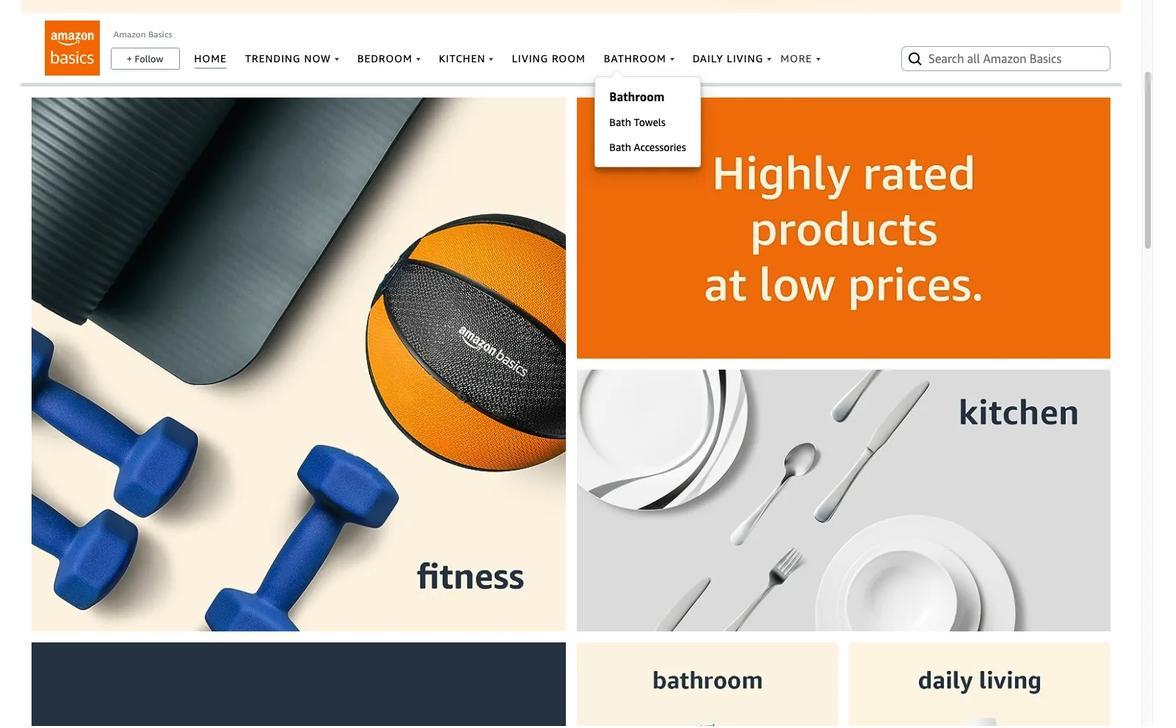 Task type: vqa. For each thing, say whether or not it's contained in the screenshot.
'+'
yes



Task type: locate. For each thing, give the bounding box(es) containing it.
follow
[[135, 53, 163, 65]]

Search all Amazon Basics search field
[[929, 46, 1086, 71]]

+ follow button
[[111, 48, 179, 69]]

amazon
[[113, 29, 146, 40]]



Task type: describe. For each thing, give the bounding box(es) containing it.
basics
[[148, 29, 172, 40]]

search image
[[907, 50, 924, 68]]

amazon basics link
[[113, 29, 172, 40]]

+ follow
[[127, 53, 163, 65]]

+
[[127, 53, 132, 65]]

amazon basics logo image
[[44, 21, 99, 76]]

amazon basics
[[113, 29, 172, 40]]



